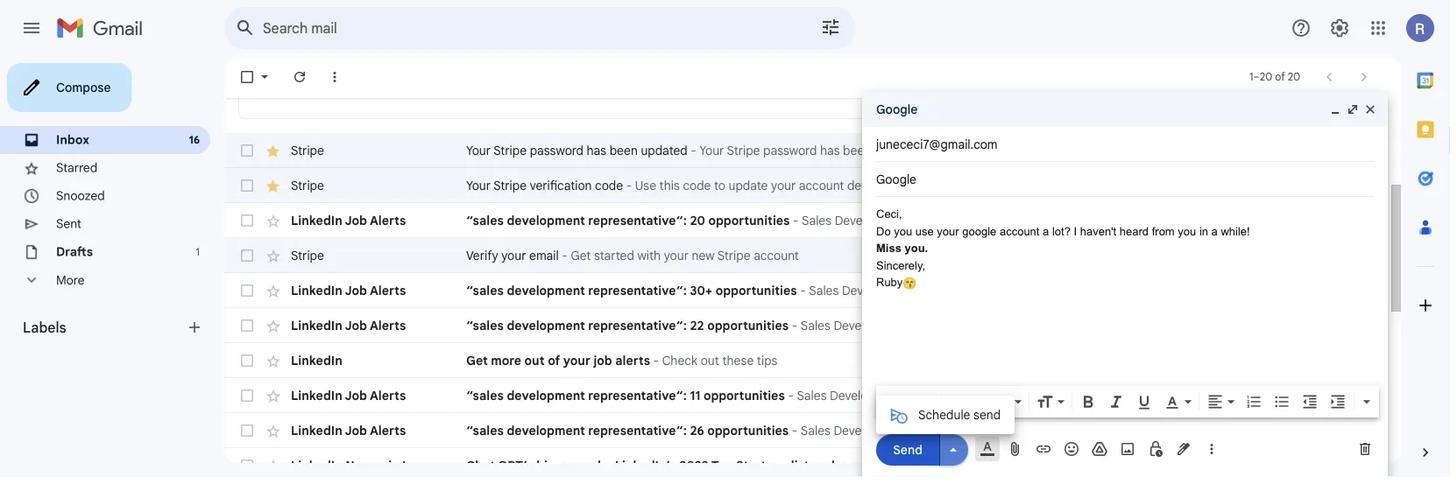 Task type: locate. For each thing, give the bounding box(es) containing it.
22
[[690, 318, 704, 334]]

available up insert photo
[[1106, 423, 1155, 439]]

been up use
[[610, 143, 638, 158]]

representative":
[[588, 213, 687, 228], [588, 283, 687, 298], [588, 318, 687, 334], [588, 388, 687, 404], [588, 423, 687, 439]]

2 linkedin job alerts from the top
[[291, 283, 406, 298]]

been up details
[[843, 143, 872, 158]]

you
[[894, 225, 913, 238], [1178, 225, 1197, 238]]

"sales for "sales development representative": 30+ opportunities
[[466, 283, 504, 298]]

1
[[1250, 71, 1254, 84], [196, 246, 200, 259]]

0 vertical spatial 25
[[1361, 390, 1374, 403]]

job
[[345, 213, 367, 228], [345, 283, 367, 298], [345, 318, 367, 334], [345, 388, 367, 404], [345, 423, 367, 439]]

sales left ruby
[[809, 283, 839, 298]]

"sales down more
[[466, 388, 504, 404]]

"sales development representative": 30+ opportunities - sales development representative and other roles are available ͏ ͏ ͏ ͏ ͏ ͏ ͏ ͏ ͏ ͏ ͏ ͏ ͏ ͏ ͏ ͏ ͏ ͏ ͏ ͏ ͏ ͏ ͏ ͏ ͏ ͏ ͏ ͏ ͏ ͏ ͏ ͏ ͏ ͏ ͏ ͏ ͏ ͏ ͏ ͏ ͏ ͏ ͏ ͏ ͏ ͏ ͏ ͏ ͏ ͏ ͏ ͏ ͏ ͏ ͏ ͏ ͏ ͏ ͏ ͏ ͏ ͏ ͏ ͏ ͏ ͏ ͏ ͏ ͏
[[466, 283, 1380, 298]]

"sales for "sales development representative": 26 opportunities
[[466, 423, 504, 439]]

7 row from the top
[[224, 344, 1388, 379]]

25 up discard draft ‪(⌘⇧d)‬ icon
[[1361, 425, 1374, 438]]

your
[[771, 178, 796, 193], [937, 225, 960, 238], [502, 248, 526, 263], [664, 248, 689, 263], [563, 353, 591, 369]]

sales up get more out of your job alerts - check out these tips ‌ ‌ ‌ ‌ ‌ ‌ ‌ ‌ ‌ ‌ ‌ ‌ ‌ ‌ ‌ ‌ ‌ ‌ ‌ ‌ ‌ ‌ ‌ ‌ ‌ ‌ ‌ ‌ ‌ ‌ ‌ ‌ ‌ ‌ ‌ ‌ ‌ ‌ ‌ ‌ ‌ ‌ ‌ ‌ ‌ ‌ ‌ ‌ ‌ ‌ ‌ ‌ ‌ ‌ ‌ ‌ ‌ ‌ ‌ ‌ ‌ ‌ ‌ ‌ ‌ ‌ ‌ ‌ ‌ ‌ ‌ ‌ ‌ ‌ ‌ ‌ ‌ ‌ ‌ ‌ ‌ ‌ ‌ ‌ ‌ ‌ ‌ ‌ ‌ ‌
[[801, 318, 831, 334]]

and up attach files image
[[997, 423, 1018, 439]]

1 you from the left
[[894, 225, 913, 238]]

6 linkedin from the top
[[291, 423, 343, 439]]

development down more
[[507, 388, 585, 404]]

1 updated from the left
[[641, 143, 688, 158]]

sent link
[[56, 217, 81, 232]]

development for "sales development representative": 20 opportunities
[[835, 213, 909, 228]]

0 horizontal spatial password
[[530, 143, 584, 158]]

2 representative": from the top
[[588, 283, 687, 298]]

25 for "sales development representative": 26 opportunities - sales development representative and other roles are available ͏ ͏ ͏ ͏ ͏ ͏ ͏ ͏ ͏ ͏ ͏ ͏ ͏ ͏ ͏ ͏ ͏ ͏ ͏ ͏ ͏ ͏ ͏ ͏ ͏ ͏ ͏ ͏ ͏ ͏ ͏ ͏ ͏ ͏ ͏ ͏ ͏ ͏ ͏ ͏ ͏ ͏ ͏ ͏ ͏ ͏ ͏ ͏ ͏ ͏ ͏ ͏ ͏ ͏ ͏ ͏ ͏ ͏ ͏ ͏ ͏ ͏ ͏ ͏ ͏ ͏ ͏ ͏ ͏
[[1361, 425, 1374, 438]]

your left job
[[563, 353, 591, 369]]

more formatting options image
[[1359, 394, 1376, 411]]

tips
[[757, 353, 778, 369]]

drafts
[[56, 245, 93, 260]]

your stripe password has been updated - your stripe password has been updated ‌ ‌ ‌ ‌ ‌ ‌ ‌ ‌ ‌ ‌ ‌ ‌ ‌ ‌ ‌ ‌ ‌ ‌ ‌ ‌ ‌ ‌ ‌ ‌ ‌ ‌ ‌ ‌ ‌ ‌ ‌ ‌ ‌ ‌ ‌ ‌ ‌ ‌ ‌ ‌ ‌ ‌ ‌ ‌ ‌ ‌ ‌ ‌ ‌ ‌ ‌ ‌ ‌ ‌ ‌ ‌ ‌ ‌ ‌ ‌ ‌ ‌ ‌ ‌ ‌ ‌ ‌ ‌ ‌ ‌ ‌ ‌ ‌ ‌ ‌ ‌ ‌ ‌ ‌ ‌ ‌ ‌
[[466, 143, 1179, 158]]

your left email
[[502, 248, 526, 263]]

representative": down with on the bottom
[[588, 283, 687, 298]]

5 representative": from the top
[[588, 423, 687, 439]]

representative right 😙 image
[[919, 283, 1002, 298]]

do you use your google account a lot? i haven't heard from you in a while! miss you. sincerely,
[[877, 225, 1251, 272]]

lot?
[[1053, 225, 1071, 238]]

schedule
[[919, 407, 971, 423]]

3 development from the top
[[507, 318, 585, 334]]

1 vertical spatial get
[[466, 353, 488, 369]]

0 horizontal spatial been
[[610, 143, 638, 158]]

opportunities for "sales development representative": 22 opportunities
[[708, 318, 789, 334]]

0 horizontal spatial get
[[466, 353, 488, 369]]

support image
[[1291, 18, 1312, 39]]

2 been from the left
[[843, 143, 872, 158]]

has up your stripe verification code - use this code to update your account details ‌ ‌ ‌ ‌ ‌ ‌ ‌ ‌ ‌ ‌ ‌ ‌ ‌ ‌ ‌ ‌ ‌ ‌ ‌ ‌ ‌ ‌ ‌ ‌ ‌ ‌ ‌ ‌ ‌ ‌ ‌ ‌ ‌ ‌ ‌ ‌ ‌ ‌ ‌ ‌ ‌ ‌ ‌ ‌ ‌ ‌ ‌ ‌ ‌ ‌ ‌ ‌ ‌ ‌ ‌ ‌ ‌ ‌ ‌ ‌ ‌ ‌ ‌ ‌ ‌ ‌ ‌ ‌ ‌ ‌ ‌ ‌ ‌ ‌ ‌ ‌ ‌ ‌
[[820, 143, 840, 158]]

0 vertical spatial sep
[[1339, 390, 1359, 403]]

bold ‪(⌘b)‬ image
[[1080, 394, 1098, 411]]

started
[[594, 248, 635, 263]]

0 horizontal spatial 1
[[196, 246, 200, 259]]

5 linkedin from the top
[[291, 388, 343, 404]]

0 horizontal spatial 20
[[690, 213, 706, 228]]

do
[[877, 225, 891, 238]]

available down heard
[[1114, 283, 1163, 298]]

linkedin job alerts for "sales development representative": 22 opportunities
[[291, 318, 406, 334]]

get
[[571, 248, 591, 263], [466, 353, 488, 369]]

sans
[[944, 394, 972, 410]]

has up verification
[[587, 143, 607, 158]]

opportunities down update
[[709, 213, 790, 228]]

development up email
[[507, 213, 585, 228]]

and down do you use your google account a lot? i haven't heard from you in a while! miss you. sincerely,
[[1005, 283, 1026, 298]]

sales for "sales development representative": 22 opportunities
[[801, 318, 831, 334]]

3 linkedin from the top
[[291, 318, 343, 334]]

get left more
[[466, 353, 488, 369]]

"sales down verify
[[466, 283, 504, 298]]

5 alerts from the top
[[370, 423, 406, 439]]

"sales up more
[[466, 318, 504, 334]]

a
[[1043, 225, 1050, 238], [839, 458, 846, 474]]

1 linkedin job alerts from the top
[[291, 213, 406, 228]]

a inside do you use your google account a lot? i haven't heard from you in a while! miss you. sincerely,
[[1043, 225, 1050, 238]]

send
[[974, 407, 1001, 423]]

job for "sales development representative": 20 opportunities - sales development representative and other roles are available ͏ ͏ ͏ ͏ ͏ ͏ ͏ ͏ ͏ ͏ ͏ ͏ ͏ ͏ ͏ ͏ ͏ ͏ ͏ ͏ ͏ ͏ ͏ ͏ ͏ ͏ ͏ ͏ ͏ ͏ ͏ ͏ ͏ ͏ ͏ ͏ ͏ ͏ ͏ ͏ ͏ ͏ ͏ ͏ ͏ ͏ ͏ ͏ ͏ ͏ ͏ ͏ ͏ ͏ ͏ ͏ ͏ ͏ ͏ ͏ ͏ ͏ ͏ ͏ ͏ ͏ ͏ ͏ ͏
[[345, 213, 367, 228]]

-
[[691, 143, 697, 158], [626, 178, 632, 193], [793, 213, 799, 228], [562, 248, 568, 263], [801, 283, 806, 298], [792, 318, 798, 334], [654, 353, 659, 369], [788, 388, 794, 404], [792, 423, 798, 439], [1039, 458, 1045, 474]]

sep up discard draft ‪(⌘⇧d)‬ icon
[[1339, 425, 1359, 438]]

representative": for 11
[[588, 388, 687, 404]]

26
[[690, 423, 705, 439]]

"sales for "sales development representative": 11 opportunities
[[466, 388, 504, 404]]

and
[[998, 213, 1019, 228], [1005, 283, 1026, 298], [997, 318, 1018, 334], [993, 388, 1014, 404], [997, 423, 1018, 439], [813, 458, 835, 474]]

0 vertical spatial 1
[[1250, 71, 1254, 84]]

2 sep 25 from the top
[[1339, 425, 1374, 438]]

opportunities up these
[[708, 318, 789, 334]]

0 horizontal spatial code
[[595, 178, 623, 193]]

advanced search options image
[[813, 10, 849, 45]]

been
[[610, 143, 638, 158], [843, 143, 872, 158]]

development down email
[[507, 283, 585, 298]]

linkedin for "sales development representative": 22 opportunities - sales development representative and other roles are available ͏ ͏ ͏ ͏ ͏ ͏ ͏ ͏ ͏ ͏ ͏ ͏ ͏ ͏ ͏ ͏ ͏ ͏ ͏ ͏ ͏ ͏ ͏ ͏ ͏ ͏ ͏ ͏ ͏ ͏ ͏ ͏ ͏ ͏ ͏ ͏ ͏ ͏ ͏ ͏ ͏ ͏ ͏ ͏ ͏ ͏ ͏ ͏ ͏ ͏ ͏ ͏ ͏ ͏ ͏ ͏ ͏ ͏ ͏ ͏ ͏ ͏ ͏ ͏ ͏ ͏ ͏ ͏ ͏
[[291, 318, 343, 334]]

"sales development representative": 20 opportunities - sales development representative and other roles are available ͏ ͏ ͏ ͏ ͏ ͏ ͏ ͏ ͏ ͏ ͏ ͏ ͏ ͏ ͏ ͏ ͏ ͏ ͏ ͏ ͏ ͏ ͏ ͏ ͏ ͏ ͏ ͏ ͏ ͏ ͏ ͏ ͏ ͏ ͏ ͏ ͏ ͏ ͏ ͏ ͏ ͏ ͏ ͏ ͏ ͏ ͏ ͏ ͏ ͏ ͏ ͏ ͏ ͏ ͏ ͏ ͏ ͏ ͏ ͏ ͏ ͏ ͏ ͏ ͏ ͏ ͏ ͏ ͏
[[466, 213, 1373, 228]]

row
[[224, 133, 1388, 168], [224, 168, 1388, 203], [224, 203, 1388, 238], [224, 238, 1388, 274], [224, 274, 1388, 309], [224, 309, 1388, 344], [224, 344, 1388, 379], [224, 379, 1388, 414], [224, 414, 1388, 449], [224, 449, 1388, 478]]

updated down google
[[875, 143, 921, 158]]

5 "sales from the top
[[466, 423, 504, 439]]

your right use
[[937, 225, 960, 238]]

junececi7@gmail.com
[[877, 137, 998, 152]]

miss
[[877, 242, 902, 255]]

big
[[537, 458, 555, 474]]

alerts for "sales development representative": 22 opportunities
[[370, 318, 406, 334]]

1 vertical spatial of
[[548, 353, 560, 369]]

None search field
[[224, 7, 856, 49]]

has
[[587, 143, 607, 158], [820, 143, 840, 158]]

more send options image
[[945, 442, 963, 459]]

1 horizontal spatial you
[[1178, 225, 1197, 238]]

available for "sales development representative": 11 opportunities - sales development representative and other roles are available ͏ ͏ ͏ ͏ ͏ ͏ ͏ ͏ ͏ ͏ ͏ ͏ ͏ ͏ ͏ ͏ ͏ ͏ ͏ ͏ ͏ ͏ ͏ ͏ ͏ ͏ ͏ ͏ ͏ ͏ ͏ ͏ ͏ ͏ ͏ ͏ ͏ ͏ ͏ ͏ ͏ ͏ ͏ ͏ ͏ ͏ ͏ ͏ ͏ ͏ ͏ ͏ ͏ ͏ ͏ ͏ ͏ ͏ ͏ ͏ ͏ ͏ ͏ ͏ ͏ ͏ ͏ ͏ ͏
[[1102, 388, 1151, 404]]

sep 25 right indent less ‪(⌘[)‬ image
[[1339, 390, 1374, 403]]

sep 25
[[1339, 390, 1374, 403], [1339, 425, 1374, 438]]

you right do
[[894, 225, 913, 238]]

Message Body text field
[[877, 206, 1375, 381]]

roles for "sales development representative": 26 opportunities
[[1055, 423, 1082, 439]]

2 25 from the top
[[1361, 425, 1374, 438]]

4 job from the top
[[345, 388, 367, 404]]

linkedin for "sales development representative": 30+ opportunities - sales development representative and other roles are available ͏ ͏ ͏ ͏ ͏ ͏ ͏ ͏ ͏ ͏ ͏ ͏ ͏ ͏ ͏ ͏ ͏ ͏ ͏ ͏ ͏ ͏ ͏ ͏ ͏ ͏ ͏ ͏ ͏ ͏ ͏ ͏ ͏ ͏ ͏ ͏ ͏ ͏ ͏ ͏ ͏ ͏ ͏ ͏ ͏ ͏ ͏ ͏ ͏ ͏ ͏ ͏ ͏ ͏ ͏ ͏ ͏ ͏ ͏ ͏ ͏ ͏ ͏ ͏ ͏ ͏ ͏ ͏ ͏
[[291, 283, 343, 298]]

1 vertical spatial sep
[[1339, 425, 1359, 438]]

more button
[[0, 266, 210, 295]]

and for "sales development representative": 11 opportunities
[[993, 388, 1014, 404]]

2 code from the left
[[683, 178, 711, 193]]

25 right indent more ‪(⌘])‬ image
[[1361, 390, 1374, 403]]

google dialog
[[863, 92, 1389, 478]]

3 "sales from the top
[[466, 318, 504, 334]]

stripe
[[291, 143, 324, 158], [494, 143, 527, 158], [727, 143, 760, 158], [291, 178, 324, 193], [494, 178, 527, 193], [291, 248, 324, 263], [718, 248, 751, 263]]

inbox link
[[56, 132, 89, 148]]

20
[[1260, 71, 1273, 84], [1288, 71, 1301, 84], [690, 213, 706, 228]]

representative down "sales development representative": 30+ opportunities - sales development representative and other roles are available ͏ ͏ ͏ ͏ ͏ ͏ ͏ ͏ ͏ ͏ ͏ ͏ ͏ ͏ ͏ ͏ ͏ ͏ ͏ ͏ ͏ ͏ ͏ ͏ ͏ ͏ ͏ ͏ ͏ ͏ ͏ ͏ ͏ ͏ ͏ ͏ ͏ ͏ ͏ ͏ ͏ ͏ ͏ ͏ ͏ ͏ ͏ ͏ ͏ ͏ ͏ ͏ ͏ ͏ ͏ ͏ ͏ ͏ ͏ ͏ ͏ ͏ ͏ ͏ ͏ ͏ ͏ ͏ ͏
[[911, 318, 994, 334]]

0 vertical spatial a
[[1043, 225, 1050, 238]]

1 out from the left
[[525, 353, 545, 369]]

representative": for 26
[[588, 423, 687, 439]]

1 "sales from the top
[[466, 213, 504, 228]]

1 job from the top
[[345, 213, 367, 228]]

development
[[835, 213, 909, 228], [842, 283, 916, 298], [834, 318, 907, 334], [830, 388, 904, 404], [834, 423, 908, 439]]

0 horizontal spatial has
[[587, 143, 607, 158]]

and up serif
[[997, 318, 1018, 334]]

0 vertical spatial account
[[799, 178, 845, 193]]

1 vertical spatial 1
[[196, 246, 200, 259]]

2 password from the left
[[764, 143, 817, 158]]

1 vertical spatial sep 25
[[1339, 425, 1374, 438]]

alerts for "sales development representative": 11 opportunities
[[370, 388, 406, 404]]

your right update
[[771, 178, 796, 193]]

representative down schedule
[[911, 423, 994, 439]]

1 for 1
[[196, 246, 200, 259]]

main menu image
[[21, 18, 42, 39]]

sep left more formatting options icon
[[1339, 390, 1359, 403]]

alerts for "sales development representative": 26 opportunities
[[370, 423, 406, 439]]

are up the bold ‪(⌘b)‬ "icon"
[[1085, 318, 1103, 334]]

sep
[[1339, 390, 1359, 403], [1339, 425, 1359, 438]]

1 sep from the top
[[1339, 390, 1359, 403]]

representative up you.
[[912, 213, 995, 228]]

account inside do you use your google account a lot? i haven't heard from you in a while! miss you. sincerely,
[[1000, 225, 1040, 238]]

use
[[635, 178, 657, 193]]

out left these
[[701, 353, 720, 369]]

0 horizontal spatial out
[[525, 353, 545, 369]]

sales up the list
[[801, 423, 831, 439]]

and up send
[[993, 388, 1014, 404]]

1 horizontal spatial updated
[[875, 143, 921, 158]]

representative up schedule
[[907, 388, 990, 404]]

updated up this
[[641, 143, 688, 158]]

sales for "sales development representative": 26 opportunities
[[801, 423, 831, 439]]

0 horizontal spatial you
[[894, 225, 913, 238]]

None checkbox
[[238, 142, 256, 160], [238, 212, 256, 230], [238, 142, 256, 160], [238, 212, 256, 230]]

tab list
[[1402, 56, 1451, 415]]

available up formatting options toolbar
[[1106, 318, 1155, 334]]

3 row from the top
[[224, 203, 1388, 238]]

code left use
[[595, 178, 623, 193]]

0 vertical spatial of
[[1276, 71, 1286, 84]]

are up insert files using drive icon
[[1085, 423, 1103, 439]]

mon, sep 25, 2023, 1:02 pm element
[[1339, 458, 1374, 475]]

out
[[525, 353, 545, 369], [701, 353, 720, 369]]

1 linkedin from the top
[[291, 213, 343, 228]]

4 development from the top
[[507, 388, 585, 404]]

insert signature image
[[1176, 441, 1193, 458]]

2 job from the top
[[345, 283, 367, 298]]

7 linkedin from the top
[[291, 458, 343, 474]]

‌
[[925, 143, 925, 158], [928, 143, 928, 158], [931, 143, 931, 158], [934, 143, 934, 158], [937, 143, 937, 158], [940, 143, 940, 158], [943, 143, 943, 158], [947, 143, 947, 158], [950, 143, 950, 158], [953, 143, 953, 158], [956, 143, 956, 158], [959, 143, 959, 158], [962, 143, 962, 158], [965, 143, 965, 158], [969, 143, 969, 158], [972, 143, 972, 158], [975, 143, 975, 158], [978, 143, 978, 158], [981, 143, 981, 158], [984, 143, 984, 158], [987, 143, 987, 158], [991, 143, 991, 158], [994, 143, 994, 158], [997, 143, 997, 158], [1000, 143, 1000, 158], [1003, 143, 1003, 158], [1006, 143, 1006, 158], [1009, 143, 1009, 158], [1013, 143, 1013, 158], [1016, 143, 1016, 158], [1019, 143, 1019, 158], [1022, 143, 1022, 158], [1025, 143, 1025, 158], [1028, 143, 1028, 158], [1031, 143, 1031, 158], [1035, 143, 1035, 158], [1038, 143, 1038, 158], [1041, 143, 1041, 158], [1044, 143, 1044, 158], [1047, 143, 1047, 158], [1050, 143, 1050, 158], [1053, 143, 1053, 158], [1057, 143, 1057, 158], [1060, 143, 1060, 158], [1063, 143, 1063, 158], [1066, 143, 1066, 158], [1069, 143, 1069, 158], [1072, 143, 1072, 158], [1075, 143, 1075, 158], [1078, 143, 1079, 158], [1082, 143, 1082, 158], [1085, 143, 1085, 158], [1088, 143, 1088, 158], [1091, 143, 1091, 158], [1094, 143, 1094, 158], [1097, 143, 1097, 158], [1100, 143, 1100, 158], [1104, 143, 1104, 158], [1107, 143, 1107, 158], [1110, 143, 1110, 158], [1113, 143, 1113, 158], [1116, 143, 1116, 158], [1119, 143, 1119, 158], [1122, 143, 1122, 158], [1126, 143, 1126, 158], [1129, 143, 1129, 158], [1132, 143, 1132, 158], [1135, 143, 1135, 158], [1138, 143, 1138, 158], [1141, 143, 1141, 158], [1144, 143, 1144, 158], [1148, 143, 1148, 158], [1151, 143, 1151, 158], [1154, 143, 1154, 158], [1157, 143, 1157, 158], [1160, 143, 1160, 158], [1163, 143, 1163, 158], [1166, 143, 1166, 158], [1170, 143, 1170, 158], [1173, 143, 1173, 158], [1176, 143, 1176, 158], [1179, 143, 1179, 158], [887, 178, 887, 193], [891, 178, 891, 193], [894, 178, 894, 193], [897, 178, 897, 193], [900, 178, 900, 193], [903, 178, 903, 193], [906, 178, 906, 193], [909, 178, 909, 193], [913, 178, 913, 193], [916, 178, 916, 193], [919, 178, 919, 193], [922, 178, 922, 193], [925, 178, 925, 193], [928, 178, 928, 193], [931, 178, 931, 193], [935, 178, 935, 193], [938, 178, 938, 193], [941, 178, 941, 193], [944, 178, 944, 193], [947, 178, 947, 193], [950, 178, 950, 193], [953, 178, 953, 193], [957, 178, 957, 193], [960, 178, 960, 193], [963, 178, 963, 193], [966, 178, 966, 193], [969, 178, 969, 193], [972, 178, 972, 193], [975, 178, 975, 193], [979, 178, 979, 193], [982, 178, 982, 193], [985, 178, 985, 193], [988, 178, 988, 193], [991, 178, 991, 193], [994, 178, 994, 193], [997, 178, 997, 193], [1001, 178, 1001, 193], [1004, 178, 1004, 193], [1007, 178, 1007, 193], [1010, 178, 1010, 193], [1013, 178, 1013, 193], [1016, 178, 1016, 193], [1019, 178, 1019, 193], [1023, 178, 1023, 193], [1026, 178, 1026, 193], [1029, 178, 1029, 193], [1032, 178, 1032, 193], [1035, 178, 1035, 193], [1038, 178, 1038, 193], [1041, 178, 1041, 193], [1045, 178, 1045, 193], [1048, 178, 1048, 193], [1051, 178, 1051, 193], [1054, 178, 1054, 193], [1057, 178, 1057, 193], [1060, 178, 1060, 193], [1063, 178, 1063, 193], [1067, 178, 1067, 193], [1070, 178, 1070, 193], [1073, 178, 1073, 193], [1076, 178, 1076, 193], [1079, 178, 1079, 193], [1082, 178, 1082, 193], [1085, 178, 1085, 193], [1089, 178, 1089, 193], [1092, 178, 1092, 193], [1095, 178, 1095, 193], [1098, 178, 1098, 193], [1101, 178, 1101, 193], [1104, 178, 1104, 193], [1107, 178, 1107, 193], [1111, 178, 1111, 193], [1114, 178, 1114, 193], [1117, 178, 1117, 193], [1120, 178, 1120, 193], [1123, 178, 1123, 193], [1126, 178, 1126, 193], [1129, 178, 1129, 193], [802, 248, 802, 263], [806, 248, 806, 263], [809, 248, 809, 263], [812, 248, 812, 263], [815, 248, 815, 263], [818, 248, 818, 263], [821, 248, 821, 263], [824, 248, 824, 263], [828, 248, 828, 263], [831, 248, 831, 263], [834, 248, 834, 263], [837, 248, 837, 263], [840, 248, 840, 263], [843, 248, 843, 263], [846, 248, 846, 263], [850, 248, 850, 263], [853, 248, 853, 263], [856, 248, 856, 263], [859, 248, 859, 263], [862, 248, 862, 263], [865, 248, 865, 263], [868, 248, 868, 263], [872, 248, 872, 263], [875, 248, 875, 263], [878, 248, 878, 263], [881, 248, 881, 263], [884, 248, 884, 263], [887, 248, 887, 263], [890, 248, 890, 263], [894, 248, 894, 263], [897, 248, 897, 263], [900, 248, 900, 263], [903, 248, 903, 263], [906, 248, 906, 263], [909, 248, 909, 263], [912, 248, 912, 263], [915, 248, 916, 263], [919, 248, 919, 263], [922, 248, 922, 263], [925, 248, 925, 263], [928, 248, 928, 263], [931, 248, 931, 263], [934, 248, 934, 263], [937, 248, 937, 263], [941, 248, 941, 263], [944, 248, 944, 263], [947, 248, 947, 263], [950, 248, 950, 263], [953, 248, 953, 263], [956, 248, 956, 263], [959, 248, 959, 263], [963, 248, 963, 263], [966, 248, 966, 263], [969, 248, 969, 263], [972, 248, 972, 263], [975, 248, 975, 263], [978, 248, 978, 263], [981, 248, 981, 263], [985, 248, 985, 263], [988, 248, 988, 263], [991, 248, 991, 263], [994, 248, 994, 263], [997, 248, 997, 263], [1000, 248, 1000, 263], [1003, 248, 1003, 263], [1007, 248, 1007, 263], [1010, 248, 1010, 263], [1013, 248, 1013, 263], [1016, 248, 1016, 263], [1019, 248, 1019, 263], [1022, 248, 1022, 263], [1025, 248, 1025, 263], [1029, 248, 1029, 263], [1032, 248, 1032, 263], [1035, 248, 1035, 263], [1038, 248, 1038, 263], [1041, 248, 1041, 263], [1044, 248, 1044, 263], [1047, 248, 1047, 263], [1051, 248, 1051, 263], [781, 353, 781, 369], [784, 353, 784, 369], [787, 353, 787, 369], [790, 353, 790, 369], [794, 353, 794, 369], [797, 353, 797, 369], [800, 353, 800, 369], [803, 353, 803, 369], [806, 353, 806, 369], [809, 353, 809, 369], [812, 353, 812, 369], [816, 353, 816, 369], [819, 353, 819, 369], [822, 353, 822, 369], [825, 353, 825, 369], [828, 353, 828, 369], [831, 353, 831, 369], [834, 353, 834, 369], [838, 353, 838, 369], [841, 353, 841, 369], [844, 353, 844, 369], [847, 353, 847, 369], [850, 353, 850, 369], [853, 353, 853, 369], [856, 353, 856, 369], [860, 353, 860, 369], [863, 353, 863, 369], [866, 353, 866, 369], [869, 353, 869, 369], [872, 353, 872, 369], [875, 353, 875, 369], [878, 353, 878, 369], [882, 353, 882, 369], [885, 353, 885, 369], [888, 353, 888, 369], [891, 353, 891, 369], [894, 353, 894, 369], [897, 353, 897, 369], [900, 353, 900, 369], [904, 353, 904, 369], [907, 353, 907, 369], [910, 353, 910, 369], [913, 353, 913, 369], [916, 353, 916, 369], [919, 353, 919, 369], [922, 353, 922, 369], [926, 353, 926, 369], [929, 353, 929, 369], [932, 353, 932, 369], [935, 353, 935, 369], [938, 353, 938, 369], [941, 353, 941, 369], [944, 353, 944, 369], [947, 353, 948, 369], [951, 353, 951, 369], [954, 353, 954, 369], [957, 353, 957, 369], [960, 353, 960, 369], [963, 353, 963, 369], [966, 353, 966, 369], [969, 353, 969, 369], [973, 353, 973, 369], [976, 353, 976, 369], [979, 353, 979, 369], [982, 353, 982, 369], [985, 353, 985, 369], [988, 353, 988, 369], [991, 353, 991, 369], [995, 353, 995, 369], [998, 353, 998, 369], [1001, 353, 1001, 369], [1004, 353, 1004, 369], [1007, 353, 1007, 369], [1010, 353, 1010, 369], [1013, 353, 1013, 369], [1017, 353, 1017, 369], [1020, 353, 1020, 369], [1023, 353, 1023, 369], [1026, 353, 1026, 369], [1029, 353, 1029, 369], [1032, 353, 1032, 369], [1035, 353, 1035, 369], [1039, 353, 1039, 369], [1042, 353, 1042, 369], [1045, 353, 1045, 369], [1048, 353, 1048, 369], [1051, 353, 1051, 369], [1054, 353, 1054, 369], [1057, 353, 1057, 369], [1061, 353, 1061, 369]]

"sales up chat
[[466, 423, 504, 439]]

1 sep 25 from the top
[[1339, 390, 1374, 403]]

account right new
[[754, 248, 799, 263]]

͏
[[1156, 213, 1159, 228], [1159, 213, 1162, 228], [1162, 213, 1165, 228], [1165, 213, 1168, 228], [1168, 213, 1172, 228], [1172, 213, 1175, 228], [1175, 213, 1178, 228], [1178, 213, 1181, 228], [1181, 213, 1184, 228], [1184, 213, 1187, 228], [1187, 213, 1190, 228], [1190, 213, 1194, 228], [1194, 213, 1197, 228], [1197, 213, 1200, 228], [1200, 213, 1203, 228], [1203, 213, 1206, 228], [1206, 213, 1209, 228], [1209, 213, 1212, 228], [1212, 213, 1216, 228], [1216, 213, 1219, 228], [1219, 213, 1222, 228], [1222, 213, 1225, 228], [1225, 213, 1228, 228], [1228, 213, 1231, 228], [1231, 213, 1234, 228], [1234, 213, 1238, 228], [1237, 213, 1241, 228], [1241, 213, 1244, 228], [1244, 213, 1247, 228], [1247, 213, 1250, 228], [1250, 213, 1253, 228], [1253, 213, 1256, 228], [1256, 213, 1260, 228], [1259, 213, 1263, 228], [1263, 213, 1266, 228], [1266, 213, 1269, 228], [1269, 213, 1272, 228], [1272, 213, 1275, 228], [1275, 213, 1278, 228], [1278, 213, 1281, 228], [1281, 213, 1285, 228], [1285, 213, 1288, 228], [1288, 213, 1291, 228], [1291, 213, 1294, 228], [1294, 213, 1297, 228], [1297, 213, 1300, 228], [1300, 213, 1303, 228], [1303, 213, 1307, 228], [1307, 213, 1310, 228], [1310, 213, 1313, 228], [1313, 213, 1316, 228], [1316, 213, 1319, 228], [1319, 213, 1322, 228], [1322, 213, 1325, 228], [1325, 213, 1329, 228], [1329, 213, 1332, 228], [1332, 213, 1335, 228], [1335, 213, 1338, 228], [1338, 213, 1341, 228], [1341, 213, 1344, 228], [1344, 213, 1347, 228], [1347, 213, 1351, 228], [1351, 213, 1354, 228], [1354, 213, 1357, 228], [1357, 213, 1360, 228], [1360, 213, 1363, 228], [1363, 213, 1366, 228], [1366, 213, 1369, 228], [1369, 213, 1373, 228], [1163, 283, 1166, 298], [1166, 283, 1169, 298], [1169, 283, 1172, 298], [1172, 283, 1176, 298], [1176, 283, 1179, 298], [1179, 283, 1182, 298], [1182, 283, 1185, 298], [1185, 283, 1188, 298], [1188, 283, 1191, 298], [1191, 283, 1194, 298], [1194, 283, 1198, 298], [1198, 283, 1201, 298], [1201, 283, 1204, 298], [1204, 283, 1207, 298], [1207, 283, 1210, 298], [1210, 283, 1213, 298], [1213, 283, 1216, 298], [1216, 283, 1220, 298], [1220, 283, 1223, 298], [1223, 283, 1226, 298], [1226, 283, 1229, 298], [1229, 283, 1232, 298], [1232, 283, 1235, 298], [1235, 283, 1238, 298], [1238, 283, 1242, 298], [1242, 283, 1245, 298], [1245, 283, 1248, 298], [1248, 283, 1251, 298], [1251, 283, 1254, 298], [1254, 283, 1257, 298], [1257, 283, 1260, 298], [1260, 283, 1264, 298], [1264, 283, 1267, 298], [1267, 283, 1270, 298], [1270, 283, 1273, 298], [1273, 283, 1276, 298], [1276, 283, 1279, 298], [1279, 283, 1282, 298], [1282, 283, 1286, 298], [1286, 283, 1289, 298], [1289, 283, 1292, 298], [1292, 283, 1295, 298], [1295, 283, 1298, 298], [1298, 283, 1301, 298], [1301, 283, 1304, 298], [1304, 283, 1308, 298], [1308, 283, 1311, 298], [1311, 283, 1314, 298], [1314, 283, 1317, 298], [1317, 283, 1320, 298], [1320, 283, 1323, 298], [1323, 283, 1326, 298], [1326, 283, 1330, 298], [1330, 283, 1333, 298], [1333, 283, 1336, 298], [1336, 283, 1339, 298], [1339, 283, 1342, 298], [1342, 283, 1345, 298], [1345, 283, 1348, 298], [1348, 283, 1352, 298], [1352, 283, 1355, 298], [1355, 283, 1358, 298], [1358, 283, 1361, 298], [1361, 283, 1364, 298], [1364, 283, 1367, 298], [1367, 283, 1370, 298], [1370, 283, 1374, 298], [1374, 283, 1377, 298], [1377, 283, 1380, 298], [1155, 318, 1158, 334], [1158, 318, 1161, 334], [1161, 318, 1164, 334], [1164, 318, 1167, 334], [1167, 318, 1170, 334], [1170, 318, 1174, 334], [1174, 318, 1177, 334], [1177, 318, 1180, 334], [1180, 318, 1183, 334], [1183, 318, 1186, 334], [1186, 318, 1189, 334], [1189, 318, 1192, 334], [1192, 318, 1196, 334], [1196, 318, 1199, 334], [1199, 318, 1202, 334], [1202, 318, 1205, 334], [1205, 318, 1208, 334], [1208, 318, 1211, 334], [1211, 318, 1214, 334], [1214, 318, 1218, 334], [1218, 318, 1221, 334], [1221, 318, 1224, 334], [1224, 318, 1227, 334], [1227, 318, 1230, 334], [1230, 318, 1233, 334], [1233, 318, 1236, 334], [1236, 318, 1240, 334], [1240, 318, 1243, 334], [1243, 318, 1246, 334], [1246, 318, 1249, 334], [1249, 318, 1252, 334], [1252, 318, 1255, 334], [1255, 318, 1258, 334], [1258, 318, 1262, 334], [1262, 318, 1265, 334], [1265, 318, 1268, 334], [1268, 318, 1271, 334], [1271, 318, 1274, 334], [1274, 318, 1277, 334], [1277, 318, 1280, 334], [1280, 318, 1284, 334], [1283, 318, 1287, 334], [1287, 318, 1290, 334], [1290, 318, 1293, 334], [1293, 318, 1296, 334], [1296, 318, 1299, 334], [1299, 318, 1302, 334], [1302, 318, 1305, 334], [1305, 318, 1309, 334], [1309, 318, 1312, 334], [1312, 318, 1315, 334], [1315, 318, 1318, 334], [1318, 318, 1321, 334], [1321, 318, 1324, 334], [1324, 318, 1327, 334], [1327, 318, 1331, 334], [1331, 318, 1334, 334], [1334, 318, 1337, 334], [1337, 318, 1340, 334], [1340, 318, 1343, 334], [1343, 318, 1346, 334], [1346, 318, 1349, 334], [1349, 318, 1353, 334], [1353, 318, 1356, 334], [1356, 318, 1359, 334], [1359, 318, 1362, 334], [1362, 318, 1365, 334], [1365, 318, 1368, 334], [1368, 318, 1371, 334], [1151, 388, 1154, 404], [1154, 388, 1157, 404], [1157, 388, 1160, 404], [1160, 388, 1163, 404], [1163, 388, 1167, 404], [1167, 388, 1170, 404], [1170, 388, 1173, 404], [1173, 388, 1176, 404], [1176, 388, 1179, 404], [1179, 388, 1182, 404], [1182, 388, 1185, 404], [1185, 388, 1189, 404], [1189, 388, 1192, 404], [1192, 388, 1195, 404], [1195, 388, 1198, 404], [1198, 388, 1201, 404], [1201, 388, 1204, 404], [1204, 388, 1207, 404], [1207, 388, 1211, 404], [1211, 388, 1214, 404], [1214, 388, 1217, 404], [1217, 388, 1220, 404], [1220, 388, 1223, 404], [1223, 388, 1226, 404], [1226, 388, 1229, 404], [1229, 388, 1233, 404], [1233, 388, 1236, 404], [1236, 388, 1239, 404], [1239, 388, 1242, 404], [1242, 388, 1245, 404], [1245, 388, 1248, 404], [1248, 388, 1251, 404], [1251, 388, 1255, 404], [1255, 388, 1258, 404], [1258, 388, 1261, 404], [1261, 388, 1264, 404], [1264, 388, 1267, 404], [1267, 388, 1270, 404], [1270, 388, 1273, 404], [1273, 388, 1277, 404], [1277, 388, 1280, 404], [1280, 388, 1283, 404], [1283, 388, 1286, 404], [1286, 388, 1289, 404], [1289, 388, 1292, 404], [1292, 388, 1295, 404], [1295, 388, 1299, 404], [1299, 388, 1302, 404], [1302, 388, 1305, 404], [1305, 388, 1308, 404], [1308, 388, 1311, 404], [1311, 388, 1314, 404], [1314, 388, 1317, 404], [1317, 388, 1321, 404], [1321, 388, 1324, 404], [1324, 388, 1327, 404], [1327, 388, 1330, 404], [1330, 388, 1333, 404], [1333, 388, 1336, 404], [1336, 388, 1339, 404], [1339, 388, 1343, 404], [1343, 388, 1346, 404], [1346, 388, 1349, 404], [1349, 388, 1352, 404], [1352, 388, 1355, 404], [1355, 388, 1358, 404], [1358, 388, 1361, 404], [1361, 388, 1365, 404], [1365, 388, 1368, 404], [1155, 423, 1158, 439], [1158, 423, 1161, 439], [1161, 423, 1164, 439], [1164, 423, 1167, 439], [1167, 423, 1170, 439], [1170, 423, 1174, 439], [1174, 423, 1177, 439], [1177, 423, 1180, 439], [1180, 423, 1183, 439], [1183, 423, 1186, 439], [1186, 423, 1189, 439], [1189, 423, 1192, 439], [1192, 423, 1196, 439], [1196, 423, 1199, 439], [1199, 423, 1202, 439], [1202, 423, 1205, 439], [1205, 423, 1208, 439], [1208, 423, 1211, 439], [1211, 423, 1214, 439], [1214, 423, 1218, 439], [1218, 423, 1221, 439], [1221, 423, 1224, 439], [1224, 423, 1227, 439], [1227, 423, 1230, 439], [1230, 423, 1233, 439], [1233, 423, 1236, 439], [1236, 423, 1240, 439], [1240, 423, 1243, 439], [1243, 423, 1246, 439], [1246, 423, 1249, 439], [1249, 423, 1252, 439], [1252, 423, 1255, 439], [1255, 423, 1258, 439], [1258, 423, 1262, 439], [1262, 423, 1265, 439], [1265, 423, 1268, 439], [1268, 423, 1271, 439], [1271, 423, 1274, 439], [1274, 423, 1277, 439], [1277, 423, 1280, 439], [1280, 423, 1284, 439], [1284, 423, 1287, 439], [1287, 423, 1290, 439], [1290, 423, 1293, 439], [1293, 423, 1296, 439], [1296, 423, 1299, 439], [1299, 423, 1302, 439], [1302, 423, 1306, 439], [1306, 423, 1309, 439], [1309, 423, 1312, 439], [1312, 423, 1315, 439], [1315, 423, 1318, 439], [1318, 423, 1321, 439], [1321, 423, 1324, 439], [1324, 423, 1328, 439], [1328, 423, 1331, 439], [1331, 423, 1334, 439], [1334, 423, 1337, 439], [1337, 423, 1340, 439], [1340, 423, 1343, 439], [1343, 423, 1346, 439], [1346, 423, 1350, 439], [1350, 423, 1353, 439], [1353, 423, 1356, 439], [1356, 423, 1359, 439], [1359, 423, 1362, 439], [1362, 423, 1365, 439], [1365, 423, 1368, 439], [1368, 423, 1372, 439]]

are for "sales development representative": 11 opportunities - sales development representative and other roles are available ͏ ͏ ͏ ͏ ͏ ͏ ͏ ͏ ͏ ͏ ͏ ͏ ͏ ͏ ͏ ͏ ͏ ͏ ͏ ͏ ͏ ͏ ͏ ͏ ͏ ͏ ͏ ͏ ͏ ͏ ͏ ͏ ͏ ͏ ͏ ͏ ͏ ͏ ͏ ͏ ͏ ͏ ͏ ͏ ͏ ͏ ͏ ͏ ͏ ͏ ͏ ͏ ͏ ͏ ͏ ͏ ͏ ͏ ͏ ͏ ͏ ͏ ͏ ͏ ͏ ͏ ͏ ͏ ͏
[[1081, 388, 1099, 404]]

development down ruby
[[834, 318, 907, 334]]

1 horizontal spatial get
[[571, 248, 591, 263]]

password
[[530, 143, 584, 158], [764, 143, 817, 158]]

indent more ‪(⌘])‬ image
[[1330, 394, 1347, 411]]

sincerely,
[[877, 259, 926, 272]]

other for "sales development representative": 11 opportunities
[[1018, 388, 1048, 404]]

0 horizontal spatial updated
[[641, 143, 688, 158]]

send button
[[877, 435, 940, 466]]

5 row from the top
[[224, 274, 1388, 309]]

development up the model
[[834, 423, 908, 439]]

development down sincerely,
[[842, 283, 916, 298]]

representative": up the linkedin's
[[588, 423, 687, 439]]

representative": for 20
[[588, 213, 687, 228]]

2 sep from the top
[[1339, 425, 1359, 438]]

are right i
[[1086, 213, 1104, 228]]

and for "sales development representative": 22 opportunities
[[997, 318, 1018, 334]]

1 vertical spatial a
[[839, 458, 846, 474]]

password up verification
[[530, 143, 584, 158]]

2 "sales from the top
[[466, 283, 504, 298]]

1 horizontal spatial code
[[683, 178, 711, 193]]

minimize image
[[1329, 103, 1343, 117]]

undo ‪(⌘z)‬ image
[[884, 394, 901, 411]]

sep 25 up discard draft ‪(⌘⇧d)‬ icon
[[1339, 425, 1374, 438]]

development
[[507, 213, 585, 228], [507, 283, 585, 298], [507, 318, 585, 334], [507, 388, 585, 404], [507, 423, 585, 439]]

20 for 1 20 of 20
[[1288, 71, 1301, 84]]

and right the google
[[998, 213, 1019, 228]]

1 horizontal spatial 20
[[1260, 71, 1273, 84]]

0 vertical spatial sep 25
[[1339, 390, 1374, 403]]

are left italic ‪(⌘i)‬ icon
[[1081, 388, 1099, 404]]

5 job from the top
[[345, 423, 367, 439]]

1 horizontal spatial password
[[764, 143, 817, 158]]

10 row from the top
[[224, 449, 1388, 478]]

1 horizontal spatial of
[[1276, 71, 1286, 84]]

0 horizontal spatial of
[[548, 353, 560, 369]]

1 horizontal spatial has
[[820, 143, 840, 158]]

2 has from the left
[[820, 143, 840, 158]]

insert files using drive image
[[1091, 441, 1109, 458]]

a left the model
[[839, 458, 846, 474]]

code left to
[[683, 178, 711, 193]]

4 linkedin job alerts from the top
[[291, 388, 406, 404]]

development for "sales development representative": 30+ opportunities
[[842, 283, 916, 298]]

representative": down alerts at the left of the page
[[588, 388, 687, 404]]

3 job from the top
[[345, 318, 367, 334]]

0 horizontal spatial a
[[839, 458, 846, 474]]

2 alerts from the top
[[370, 283, 406, 298]]

opportunities down verify your email - get started with your new stripe account ‌ ‌ ‌ ‌ ‌ ‌ ‌ ‌ ‌ ‌ ‌ ‌ ‌ ‌ ‌ ‌ ‌ ‌ ‌ ‌ ‌ ‌ ‌ ‌ ‌ ‌ ‌ ‌ ‌ ‌ ‌ ‌ ‌ ‌ ‌ ‌ ‌ ‌ ‌ ‌ ‌ ‌ ‌ ‌ ‌ ‌ ‌ ‌ ‌ ‌ ‌ ‌ ‌ ‌ ‌ ‌ ‌ ‌ ‌ ‌ ‌ ‌ ‌ ‌ ‌ ‌ ‌ ‌ ‌ ‌ ‌ ‌ ‌ ‌ ‌ ‌ ‌ ‌ ‌ ‌
[[716, 283, 797, 298]]

formatting options toolbar
[[877, 387, 1380, 418]]

in a
[[1200, 225, 1218, 238]]

sales for "sales development representative": 20 opportunities
[[802, 213, 832, 228]]

1 25 from the top
[[1361, 390, 1374, 403]]

insert link ‪(⌘k)‬ image
[[1035, 441, 1053, 458]]

labels navigation
[[0, 56, 224, 478]]

are down do you use your google account a lot? i haven't heard from you in a while! miss you. sincerely,
[[1093, 283, 1111, 298]]

1 horizontal spatial a
[[1043, 225, 1050, 238]]

gmail image
[[56, 11, 152, 46]]

close image
[[1364, 103, 1378, 117]]

password up your stripe verification code - use this code to update your account details ‌ ‌ ‌ ‌ ‌ ‌ ‌ ‌ ‌ ‌ ‌ ‌ ‌ ‌ ‌ ‌ ‌ ‌ ‌ ‌ ‌ ‌ ‌ ‌ ‌ ‌ ‌ ‌ ‌ ‌ ‌ ‌ ‌ ‌ ‌ ‌ ‌ ‌ ‌ ‌ ‌ ‌ ‌ ‌ ‌ ‌ ‌ ‌ ‌ ‌ ‌ ‌ ‌ ‌ ‌ ‌ ‌ ‌ ‌ ‌ ‌ ‌ ‌ ‌ ‌ ‌ ‌ ‌ ‌ ‌ ‌ ‌ ‌ ‌ ‌ ‌ ‌ ‌
[[764, 143, 817, 158]]

roles for "sales development representative": 30+ opportunities
[[1063, 283, 1090, 298]]

"sales
[[466, 213, 504, 228], [466, 283, 504, 298], [466, 318, 504, 334], [466, 388, 504, 404], [466, 423, 504, 439]]

out right more
[[525, 353, 545, 369]]

2 linkedin from the top
[[291, 283, 343, 298]]

2 development from the top
[[507, 283, 585, 298]]

code
[[595, 178, 623, 193], [683, 178, 711, 193]]

other
[[1022, 213, 1053, 228], [1030, 283, 1060, 298], [1021, 318, 1051, 334], [1018, 388, 1048, 404], [1021, 423, 1051, 439]]

google
[[963, 225, 997, 238]]

1 vertical spatial account
[[1000, 225, 1040, 238]]

None checkbox
[[238, 68, 256, 86], [238, 177, 256, 195], [238, 247, 256, 265], [238, 282, 256, 300], [238, 317, 256, 335], [238, 352, 256, 370], [238, 387, 256, 405], [238, 423, 256, 440], [238, 458, 256, 475], [238, 68, 256, 86], [238, 177, 256, 195], [238, 247, 256, 265], [238, 282, 256, 300], [238, 317, 256, 335], [238, 352, 256, 370], [238, 387, 256, 405], [238, 423, 256, 440], [238, 458, 256, 475]]

a left lot?
[[1043, 225, 1050, 238]]

4 "sales from the top
[[466, 388, 504, 404]]

1 inside labels navigation
[[196, 246, 200, 259]]

are for "sales development representative": 20 opportunities - sales development representative and other roles are available ͏ ͏ ͏ ͏ ͏ ͏ ͏ ͏ ͏ ͏ ͏ ͏ ͏ ͏ ͏ ͏ ͏ ͏ ͏ ͏ ͏ ͏ ͏ ͏ ͏ ͏ ͏ ͏ ͏ ͏ ͏ ͏ ͏ ͏ ͏ ͏ ͏ ͏ ͏ ͏ ͏ ͏ ͏ ͏ ͏ ͏ ͏ ͏ ͏ ͏ ͏ ͏ ͏ ͏ ͏ ͏ ͏ ͏ ͏ ͏ ͏ ͏ ͏ ͏ ͏ ͏ ͏ ͏ ͏
[[1086, 213, 1104, 228]]

top
[[712, 458, 734, 474]]

3 representative": from the top
[[588, 318, 687, 334]]

linkedin job alerts
[[291, 213, 406, 228], [291, 283, 406, 298], [291, 318, 406, 334], [291, 388, 406, 404], [291, 423, 406, 439]]

"sales up verify
[[466, 213, 504, 228]]

redo ‪(⌘y)‬ image
[[912, 394, 929, 411]]

1 vertical spatial 25
[[1361, 425, 1374, 438]]

"sales for "sales development representative": 20 opportunities
[[466, 213, 504, 228]]

list
[[791, 458, 810, 474]]

are for "sales development representative": 30+ opportunities - sales development representative and other roles are available ͏ ͏ ͏ ͏ ͏ ͏ ͏ ͏ ͏ ͏ ͏ ͏ ͏ ͏ ͏ ͏ ͏ ͏ ͏ ͏ ͏ ͏ ͏ ͏ ͏ ͏ ͏ ͏ ͏ ͏ ͏ ͏ ͏ ͏ ͏ ͏ ͏ ͏ ͏ ͏ ͏ ͏ ͏ ͏ ͏ ͏ ͏ ͏ ͏ ͏ ͏ ͏ ͏ ͏ ͏ ͏ ͏ ͏ ͏ ͏ ͏ ͏ ͏ ͏ ͏ ͏ ͏ ͏ ͏
[[1093, 283, 1111, 298]]

1 alerts from the top
[[370, 213, 406, 228]]

linkedin for "sales development representative": 20 opportunities - sales development representative and other roles are available ͏ ͏ ͏ ͏ ͏ ͏ ͏ ͏ ͏ ͏ ͏ ͏ ͏ ͏ ͏ ͏ ͏ ͏ ͏ ͏ ͏ ͏ ͏ ͏ ͏ ͏ ͏ ͏ ͏ ͏ ͏ ͏ ͏ ͏ ͏ ͏ ͏ ͏ ͏ ͏ ͏ ͏ ͏ ͏ ͏ ͏ ͏ ͏ ͏ ͏ ͏ ͏ ͏ ͏ ͏ ͏ ͏ ͏ ͏ ͏ ͏ ͏ ͏ ͏ ͏ ͏ ͏ ͏ ͏
[[291, 213, 343, 228]]

development for "sales development representative": 22 opportunities - sales development representative and other roles are available ͏ ͏ ͏ ͏ ͏ ͏ ͏ ͏ ͏ ͏ ͏ ͏ ͏ ͏ ͏ ͏ ͏ ͏ ͏ ͏ ͏ ͏ ͏ ͏ ͏ ͏ ͏ ͏ ͏ ͏ ͏ ͏ ͏ ͏ ͏ ͏ ͏ ͏ ͏ ͏ ͏ ͏ ͏ ͏ ͏ ͏ ͏ ͏ ͏ ͏ ͏ ͏ ͏ ͏ ͏ ͏ ͏ ͏ ͏ ͏ ͏ ͏ ͏ ͏ ͏ ͏ ͏ ͏ ͏
[[507, 318, 585, 334]]

development up big
[[507, 423, 585, 439]]

roles
[[1056, 213, 1083, 228], [1063, 283, 1090, 298], [1055, 318, 1082, 334], [1051, 388, 1078, 404], [1055, 423, 1082, 439]]

sep 25 for "sales development representative": 26 opportunities - sales development representative and other roles are available ͏ ͏ ͏ ͏ ͏ ͏ ͏ ͏ ͏ ͏ ͏ ͏ ͏ ͏ ͏ ͏ ͏ ͏ ͏ ͏ ͏ ͏ ͏ ͏ ͏ ͏ ͏ ͏ ͏ ͏ ͏ ͏ ͏ ͏ ͏ ͏ ͏ ͏ ͏ ͏ ͏ ͏ ͏ ͏ ͏ ͏ ͏ ͏ ͏ ͏ ͏ ͏ ͏ ͏ ͏ ͏ ͏ ͏ ͏ ͏ ͏ ͏ ͏ ͏ ͏ ͏ ͏ ͏ ͏
[[1339, 425, 1374, 438]]

for
[[889, 458, 906, 474]]

opportunities for "sales development representative": 30+ opportunities
[[716, 283, 797, 298]]

are for "sales development representative": 22 opportunities - sales development representative and other roles are available ͏ ͏ ͏ ͏ ͏ ͏ ͏ ͏ ͏ ͏ ͏ ͏ ͏ ͏ ͏ ͏ ͏ ͏ ͏ ͏ ͏ ͏ ͏ ͏ ͏ ͏ ͏ ͏ ͏ ͏ ͏ ͏ ͏ ͏ ͏ ͏ ͏ ͏ ͏ ͏ ͏ ͏ ͏ ͏ ͏ ͏ ͏ ͏ ͏ ͏ ͏ ͏ ͏ ͏ ͏ ͏ ͏ ͏ ͏ ͏ ͏ ͏ ͏ ͏ ͏ ͏ ͏ ͏ ͏
[[1085, 318, 1103, 334]]

discard draft ‪(⌘⇧d)‬ image
[[1357, 441, 1375, 458]]

development left redo ‪(⌘y)‬ image
[[830, 388, 904, 404]]

available right the bold ‪(⌘b)‬ "icon"
[[1102, 388, 1151, 404]]

4 linkedin from the top
[[291, 353, 343, 369]]

account
[[799, 178, 845, 193], [1000, 225, 1040, 238], [754, 248, 799, 263]]

25 for "sales development representative": 11 opportunities - sales development representative and other roles are available ͏ ͏ ͏ ͏ ͏ ͏ ͏ ͏ ͏ ͏ ͏ ͏ ͏ ͏ ͏ ͏ ͏ ͏ ͏ ͏ ͏ ͏ ͏ ͏ ͏ ͏ ͏ ͏ ͏ ͏ ͏ ͏ ͏ ͏ ͏ ͏ ͏ ͏ ͏ ͏ ͏ ͏ ͏ ͏ ͏ ͏ ͏ ͏ ͏ ͏ ͏ ͏ ͏ ͏ ͏ ͏ ͏ ͏ ͏ ͏ ͏ ͏ ͏ ͏ ͏ ͏ ͏ ͏ ͏
[[1361, 390, 1374, 403]]

labels
[[23, 319, 66, 337]]

available for "sales development representative": 26 opportunities - sales development representative and other roles are available ͏ ͏ ͏ ͏ ͏ ͏ ͏ ͏ ͏ ͏ ͏ ͏ ͏ ͏ ͏ ͏ ͏ ͏ ͏ ͏ ͏ ͏ ͏ ͏ ͏ ͏ ͏ ͏ ͏ ͏ ͏ ͏ ͏ ͏ ͏ ͏ ͏ ͏ ͏ ͏ ͏ ͏ ͏ ͏ ͏ ͏ ͏ ͏ ͏ ͏ ͏ ͏ ͏ ͏ ͏ ͏ ͏ ͏ ͏ ͏ ͏ ͏ ͏ ͏ ͏ ͏ ͏ ͏ ͏
[[1106, 423, 1155, 439]]

updated
[[641, 143, 688, 158], [875, 143, 921, 158]]

schedule send
[[919, 407, 1001, 423]]

5 linkedin job alerts from the top
[[291, 423, 406, 439]]

roles for "sales development representative": 20 opportunities
[[1056, 213, 1083, 228]]

Subject field
[[877, 171, 1375, 188]]

1 been from the left
[[610, 143, 638, 158]]

alerts for "sales development representative": 20 opportunities
[[370, 213, 406, 228]]

representative": up alerts at the left of the page
[[588, 318, 687, 334]]

development up more
[[507, 318, 585, 334]]

3 linkedin job alerts from the top
[[291, 318, 406, 334]]

1 development from the top
[[507, 213, 585, 228]]

1 representative": from the top
[[588, 213, 687, 228]]

development up miss
[[835, 213, 909, 228]]

3 alerts from the top
[[370, 318, 406, 334]]

and right the list
[[813, 458, 835, 474]]

opportunities for "sales development representative": 26 opportunities
[[708, 423, 789, 439]]

sales down get more out of your job alerts - check out these tips ‌ ‌ ‌ ‌ ‌ ‌ ‌ ‌ ‌ ‌ ‌ ‌ ‌ ‌ ‌ ‌ ‌ ‌ ‌ ‌ ‌ ‌ ‌ ‌ ‌ ‌ ‌ ‌ ‌ ‌ ‌ ‌ ‌ ‌ ‌ ‌ ‌ ‌ ‌ ‌ ‌ ‌ ‌ ‌ ‌ ‌ ‌ ‌ ‌ ‌ ‌ ‌ ‌ ‌ ‌ ‌ ‌ ‌ ‌ ‌ ‌ ‌ ‌ ‌ ‌ ‌ ‌ ‌ ‌ ‌ ‌ ‌ ‌ ‌ ‌ ‌ ‌ ‌ ‌ ‌ ‌ ‌ ‌ ‌ ‌ ‌ ‌ ‌ ‌ ‌
[[797, 388, 827, 404]]

account right the google
[[1000, 225, 1040, 238]]

account down your stripe password has been updated - your stripe password has been updated ‌ ‌ ‌ ‌ ‌ ‌ ‌ ‌ ‌ ‌ ‌ ‌ ‌ ‌ ‌ ‌ ‌ ‌ ‌ ‌ ‌ ‌ ‌ ‌ ‌ ‌ ‌ ‌ ‌ ‌ ‌ ‌ ‌ ‌ ‌ ‌ ‌ ‌ ‌ ‌ ‌ ‌ ‌ ‌ ‌ ‌ ‌ ‌ ‌ ‌ ‌ ‌ ‌ ‌ ‌ ‌ ‌ ‌ ‌ ‌ ‌ ‌ ‌ ‌ ‌ ‌ ‌ ‌ ‌ ‌ ‌ ‌ ‌ ‌ ‌ ‌ ‌ ‌ ‌ ‌ ‌ ‌
[[799, 178, 845, 193]]

opportunities up chat gpt's big upgrade, linkedin's 2023 top startups list and a model for creating cooler cities -
[[708, 423, 789, 439]]

details
[[848, 178, 884, 193]]

roles for "sales development representative": 22 opportunities
[[1055, 318, 1082, 334]]

1 horizontal spatial been
[[843, 143, 872, 158]]

more options image
[[1207, 441, 1218, 458]]

5 development from the top
[[507, 423, 585, 439]]

available down subject field
[[1107, 213, 1156, 228]]

available for "sales development representative": 30+ opportunities - sales development representative and other roles are available ͏ ͏ ͏ ͏ ͏ ͏ ͏ ͏ ͏ ͏ ͏ ͏ ͏ ͏ ͏ ͏ ͏ ͏ ͏ ͏ ͏ ͏ ͏ ͏ ͏ ͏ ͏ ͏ ͏ ͏ ͏ ͏ ͏ ͏ ͏ ͏ ͏ ͏ ͏ ͏ ͏ ͏ ͏ ͏ ͏ ͏ ͏ ͏ ͏ ͏ ͏ ͏ ͏ ͏ ͏ ͏ ͏ ͏ ͏ ͏ ͏ ͏ ͏ ͏ ͏ ͏ ͏ ͏ ͏
[[1114, 283, 1163, 298]]

of
[[1276, 71, 1286, 84], [548, 353, 560, 369]]

1 for 1 20 of 20
[[1250, 71, 1254, 84]]

row containing linkedin
[[224, 344, 1388, 379]]

opportunities down these
[[704, 388, 785, 404]]

your stripe verification code - use this code to update your account details ‌ ‌ ‌ ‌ ‌ ‌ ‌ ‌ ‌ ‌ ‌ ‌ ‌ ‌ ‌ ‌ ‌ ‌ ‌ ‌ ‌ ‌ ‌ ‌ ‌ ‌ ‌ ‌ ‌ ‌ ‌ ‌ ‌ ‌ ‌ ‌ ‌ ‌ ‌ ‌ ‌ ‌ ‌ ‌ ‌ ‌ ‌ ‌ ‌ ‌ ‌ ‌ ‌ ‌ ‌ ‌ ‌ ‌ ‌ ‌ ‌ ‌ ‌ ‌ ‌ ‌ ‌ ‌ ‌ ‌ ‌ ‌ ‌ ‌ ‌ ‌ ‌ ‌
[[466, 178, 1129, 193]]

opportunities
[[709, 213, 790, 228], [716, 283, 797, 298], [708, 318, 789, 334], [704, 388, 785, 404], [708, 423, 789, 439]]

sales down your stripe verification code - use this code to update your account details ‌ ‌ ‌ ‌ ‌ ‌ ‌ ‌ ‌ ‌ ‌ ‌ ‌ ‌ ‌ ‌ ‌ ‌ ‌ ‌ ‌ ‌ ‌ ‌ ‌ ‌ ‌ ‌ ‌ ‌ ‌ ‌ ‌ ‌ ‌ ‌ ‌ ‌ ‌ ‌ ‌ ‌ ‌ ‌ ‌ ‌ ‌ ‌ ‌ ‌ ‌ ‌ ‌ ‌ ‌ ‌ ‌ ‌ ‌ ‌ ‌ ‌ ‌ ‌ ‌ ‌ ‌ ‌ ‌ ‌ ‌ ‌ ‌ ‌ ‌ ‌ ‌ ‌
[[802, 213, 832, 228]]

4 representative": from the top
[[588, 388, 687, 404]]

you left in a
[[1178, 225, 1197, 238]]

2 horizontal spatial 20
[[1288, 71, 1301, 84]]

1 horizontal spatial out
[[701, 353, 720, 369]]

get left started
[[571, 248, 591, 263]]

linkedin
[[291, 213, 343, 228], [291, 283, 343, 298], [291, 318, 343, 334], [291, 353, 343, 369], [291, 388, 343, 404], [291, 423, 343, 439], [291, 458, 343, 474]]

linkedin for "sales development representative": 11 opportunities - sales development representative and other roles are available ͏ ͏ ͏ ͏ ͏ ͏ ͏ ͏ ͏ ͏ ͏ ͏ ͏ ͏ ͏ ͏ ͏ ͏ ͏ ͏ ͏ ͏ ͏ ͏ ͏ ͏ ͏ ͏ ͏ ͏ ͏ ͏ ͏ ͏ ͏ ͏ ͏ ͏ ͏ ͏ ͏ ͏ ͏ ͏ ͏ ͏ ͏ ͏ ͏ ͏ ͏ ͏ ͏ ͏ ͏ ͏ ͏ ͏ ͏ ͏ ͏ ͏ ͏ ͏ ͏ ͏ ͏ ͏ ͏
[[291, 388, 343, 404]]

update
[[729, 178, 768, 193]]

1 horizontal spatial 1
[[1250, 71, 1254, 84]]

representative": down use
[[588, 213, 687, 228]]

4 alerts from the top
[[370, 388, 406, 404]]

your for your stripe verification code
[[466, 178, 491, 193]]

labels heading
[[23, 319, 186, 337]]

representative for "sales development representative": 11 opportunities
[[907, 388, 990, 404]]



Task type: vqa. For each thing, say whether or not it's contained in the screenshot.
Keyboard shortcuts on OPTION
no



Task type: describe. For each thing, give the bounding box(es) containing it.
1 code from the left
[[595, 178, 623, 193]]

check
[[662, 353, 698, 369]]

"sales development representative": 22 opportunities - sales development representative and other roles are available ͏ ͏ ͏ ͏ ͏ ͏ ͏ ͏ ͏ ͏ ͏ ͏ ͏ ͏ ͏ ͏ ͏ ͏ ͏ ͏ ͏ ͏ ͏ ͏ ͏ ͏ ͏ ͏ ͏ ͏ ͏ ͏ ͏ ͏ ͏ ͏ ͏ ͏ ͏ ͏ ͏ ͏ ͏ ͏ ͏ ͏ ͏ ͏ ͏ ͏ ͏ ͏ ͏ ͏ ͏ ͏ ͏ ͏ ͏ ͏ ͏ ͏ ͏ ͏ ͏ ͏ ͏ ͏ ͏
[[466, 318, 1371, 334]]

chat gpt's big upgrade, linkedin's 2023 top startups list and a model for creating cooler cities -
[[466, 458, 1048, 474]]

linkedin news via l.
[[291, 458, 413, 474]]

9 row from the top
[[224, 414, 1388, 449]]

indent less ‪(⌘[)‬ image
[[1302, 394, 1319, 411]]

11
[[690, 388, 701, 404]]

alerts
[[616, 353, 650, 369]]

sent
[[56, 217, 81, 232]]

settings image
[[1330, 18, 1351, 39]]

linkedin job alerts for "sales development representative": 20 opportunities
[[291, 213, 406, 228]]

2 you from the left
[[1178, 225, 1197, 238]]

linkedin job alerts for "sales development representative": 11 opportunities
[[291, 388, 406, 404]]

to
[[714, 178, 726, 193]]

your left new
[[664, 248, 689, 263]]

new
[[692, 248, 715, 263]]

and for "sales development representative": 20 opportunities
[[998, 213, 1019, 228]]

representative for "sales development representative": 22 opportunities
[[911, 318, 994, 334]]

attach files image
[[1007, 441, 1025, 458]]

16
[[189, 134, 200, 147]]

chat
[[466, 458, 495, 474]]

available for "sales development representative": 20 opportunities - sales development representative and other roles are available ͏ ͏ ͏ ͏ ͏ ͏ ͏ ͏ ͏ ͏ ͏ ͏ ͏ ͏ ͏ ͏ ͏ ͏ ͏ ͏ ͏ ͏ ͏ ͏ ͏ ͏ ͏ ͏ ͏ ͏ ͏ ͏ ͏ ͏ ͏ ͏ ͏ ͏ ͏ ͏ ͏ ͏ ͏ ͏ ͏ ͏ ͏ ͏ ͏ ͏ ͏ ͏ ͏ ͏ ͏ ͏ ͏ ͏ ͏ ͏ ͏ ͏ ͏ ͏ ͏ ͏ ͏ ͏ ͏
[[1107, 213, 1156, 228]]

development for "sales development representative": 11 opportunities
[[830, 388, 904, 404]]

linkedin's
[[615, 458, 676, 474]]

l.
[[402, 458, 413, 474]]

startups
[[736, 458, 788, 474]]

representative": for 22
[[588, 318, 687, 334]]

sans serif
[[944, 394, 1002, 410]]

other for "sales development representative": 26 opportunities
[[1021, 423, 1051, 439]]

2023
[[680, 458, 709, 474]]

"sales development representative": 26 opportunities - sales development representative and other roles are available ͏ ͏ ͏ ͏ ͏ ͏ ͏ ͏ ͏ ͏ ͏ ͏ ͏ ͏ ͏ ͏ ͏ ͏ ͏ ͏ ͏ ͏ ͏ ͏ ͏ ͏ ͏ ͏ ͏ ͏ ͏ ͏ ͏ ͏ ͏ ͏ ͏ ͏ ͏ ͏ ͏ ͏ ͏ ͏ ͏ ͏ ͏ ͏ ͏ ͏ ͏ ͏ ͏ ͏ ͏ ͏ ͏ ͏ ͏ ͏ ͏ ͏ ͏ ͏ ͏ ͏ ͏ ͏ ͏
[[466, 423, 1372, 439]]

compose button
[[7, 63, 132, 112]]

refresh image
[[291, 68, 309, 86]]

this
[[660, 178, 680, 193]]

1 20 of 20
[[1250, 71, 1301, 84]]

job for "sales development representative": 11 opportunities - sales development representative and other roles are available ͏ ͏ ͏ ͏ ͏ ͏ ͏ ͏ ͏ ͏ ͏ ͏ ͏ ͏ ͏ ͏ ͏ ͏ ͏ ͏ ͏ ͏ ͏ ͏ ͏ ͏ ͏ ͏ ͏ ͏ ͏ ͏ ͏ ͏ ͏ ͏ ͏ ͏ ͏ ͏ ͏ ͏ ͏ ͏ ͏ ͏ ͏ ͏ ͏ ͏ ͏ ͏ ͏ ͏ ͏ ͏ ͏ ͏ ͏ ͏ ͏ ͏ ͏ ͏ ͏ ͏ ͏ ͏ ͏
[[345, 388, 367, 404]]

your inside do you use your google account a lot? i haven't heard from you in a while! miss you. sincerely,
[[937, 225, 960, 238]]

linkedin for chat gpt's big upgrade, linkedin's 2023 top startups list and a model for creating cooler cities -
[[291, 458, 343, 474]]

1 row from the top
[[224, 133, 1388, 168]]

while!
[[1222, 225, 1251, 238]]

job for "sales development representative": 26 opportunities - sales development representative and other roles are available ͏ ͏ ͏ ͏ ͏ ͏ ͏ ͏ ͏ ͏ ͏ ͏ ͏ ͏ ͏ ͏ ͏ ͏ ͏ ͏ ͏ ͏ ͏ ͏ ͏ ͏ ͏ ͏ ͏ ͏ ͏ ͏ ͏ ͏ ͏ ͏ ͏ ͏ ͏ ͏ ͏ ͏ ͏ ͏ ͏ ͏ ͏ ͏ ͏ ͏ ͏ ͏ ͏ ͏ ͏ ͏ ͏ ͏ ͏ ͏ ͏ ͏ ͏ ͏ ͏ ͏ ͏ ͏ ͏
[[345, 423, 367, 439]]

sales for "sales development representative": 30+ opportunities
[[809, 283, 839, 298]]

other for "sales development representative": 20 opportunities
[[1022, 213, 1053, 228]]

linkedin for "sales development representative": 26 opportunities - sales development representative and other roles are available ͏ ͏ ͏ ͏ ͏ ͏ ͏ ͏ ͏ ͏ ͏ ͏ ͏ ͏ ͏ ͏ ͏ ͏ ͏ ͏ ͏ ͏ ͏ ͏ ͏ ͏ ͏ ͏ ͏ ͏ ͏ ͏ ͏ ͏ ͏ ͏ ͏ ͏ ͏ ͏ ͏ ͏ ͏ ͏ ͏ ͏ ͏ ͏ ͏ ͏ ͏ ͏ ͏ ͏ ͏ ͏ ͏ ͏ ͏ ͏ ͏ ͏ ͏ ͏ ͏ ͏ ͏ ͏ ͏
[[291, 423, 343, 439]]

insert photo image
[[1119, 441, 1137, 458]]

with
[[638, 248, 661, 263]]

job for "sales development representative": 22 opportunities - sales development representative and other roles are available ͏ ͏ ͏ ͏ ͏ ͏ ͏ ͏ ͏ ͏ ͏ ͏ ͏ ͏ ͏ ͏ ͏ ͏ ͏ ͏ ͏ ͏ ͏ ͏ ͏ ͏ ͏ ͏ ͏ ͏ ͏ ͏ ͏ ͏ ͏ ͏ ͏ ͏ ͏ ͏ ͏ ͏ ͏ ͏ ͏ ͏ ͏ ͏ ͏ ͏ ͏ ͏ ͏ ͏ ͏ ͏ ͏ ͏ ͏ ͏ ͏ ͏ ͏ ͏ ͏ ͏ ͏ ͏ ͏
[[345, 318, 367, 334]]

toggle confidential mode image
[[1147, 441, 1165, 458]]

"sales for "sales development representative": 22 opportunities
[[466, 318, 504, 334]]

development for "sales development representative": 11 opportunities - sales development representative and other roles are available ͏ ͏ ͏ ͏ ͏ ͏ ͏ ͏ ͏ ͏ ͏ ͏ ͏ ͏ ͏ ͏ ͏ ͏ ͏ ͏ ͏ ͏ ͏ ͏ ͏ ͏ ͏ ͏ ͏ ͏ ͏ ͏ ͏ ͏ ͏ ͏ ͏ ͏ ͏ ͏ ͏ ͏ ͏ ͏ ͏ ͏ ͏ ͏ ͏ ͏ ͏ ͏ ͏ ͏ ͏ ͏ ͏ ͏ ͏ ͏ ͏ ͏ ͏ ͏ ͏ ͏ ͏ ͏ ͏
[[507, 388, 585, 404]]

a inside row
[[839, 458, 846, 474]]

italic ‪(⌘i)‬ image
[[1108, 394, 1126, 411]]

2 updated from the left
[[875, 143, 921, 158]]

1 has from the left
[[587, 143, 607, 158]]

ceci,
[[877, 208, 903, 221]]

representative for "sales development representative": 30+ opportunities
[[919, 283, 1002, 298]]

verification
[[530, 178, 592, 193]]

linkedin job alerts for "sales development representative": 26 opportunities
[[291, 423, 406, 439]]

model
[[849, 458, 886, 474]]

verify
[[466, 248, 498, 263]]

and for "sales development representative": 30+ opportunities
[[1005, 283, 1026, 298]]

linkedin job alerts for "sales development representative": 30+ opportunities
[[291, 283, 406, 298]]

sans serif option
[[941, 394, 1012, 411]]

representative for "sales development representative": 20 opportunities
[[912, 213, 995, 228]]

you.
[[905, 242, 929, 255]]

email
[[530, 248, 559, 263]]

from
[[1152, 225, 1175, 238]]

heard
[[1120, 225, 1149, 238]]

and for chat gpt's big upgrade, linkedin's 2023 top startups list and a model for creating cooler cities
[[813, 458, 835, 474]]

ruby
[[877, 276, 903, 289]]

available for "sales development representative": 22 opportunities - sales development representative and other roles are available ͏ ͏ ͏ ͏ ͏ ͏ ͏ ͏ ͏ ͏ ͏ ͏ ͏ ͏ ͏ ͏ ͏ ͏ ͏ ͏ ͏ ͏ ͏ ͏ ͏ ͏ ͏ ͏ ͏ ͏ ͏ ͏ ͏ ͏ ͏ ͏ ͏ ͏ ͏ ͏ ͏ ͏ ͏ ͏ ͏ ͏ ͏ ͏ ͏ ͏ ͏ ͏ ͏ ͏ ͏ ͏ ͏ ͏ ͏ ͏ ͏ ͏ ͏ ͏ ͏ ͏ ͏ ͏ ͏
[[1106, 318, 1155, 334]]

representative": for 30+
[[588, 283, 687, 298]]

gpt's
[[498, 458, 534, 474]]

upgrade,
[[558, 458, 612, 474]]

i
[[1074, 225, 1077, 238]]

development for "sales development representative": 26 opportunities - sales development representative and other roles are available ͏ ͏ ͏ ͏ ͏ ͏ ͏ ͏ ͏ ͏ ͏ ͏ ͏ ͏ ͏ ͏ ͏ ͏ ͏ ͏ ͏ ͏ ͏ ͏ ͏ ͏ ͏ ͏ ͏ ͏ ͏ ͏ ͏ ͏ ͏ ͏ ͏ ͏ ͏ ͏ ͏ ͏ ͏ ͏ ͏ ͏ ͏ ͏ ͏ ͏ ͏ ͏ ͏ ͏ ͏ ͏ ͏ ͏ ͏ ͏ ͏ ͏ ͏ ͏ ͏ ͏ ͏ ͏ ͏
[[507, 423, 585, 439]]

drafts link
[[56, 245, 93, 260]]

snoozed
[[56, 188, 105, 204]]

numbered list ‪(⌘⇧7)‬ image
[[1246, 394, 1263, 411]]

6 row from the top
[[224, 309, 1388, 344]]

development for "sales development representative": 20 opportunities - sales development representative and other roles are available ͏ ͏ ͏ ͏ ͏ ͏ ͏ ͏ ͏ ͏ ͏ ͏ ͏ ͏ ͏ ͏ ͏ ͏ ͏ ͏ ͏ ͏ ͏ ͏ ͏ ͏ ͏ ͏ ͏ ͏ ͏ ͏ ͏ ͏ ͏ ͏ ͏ ͏ ͏ ͏ ͏ ͏ ͏ ͏ ͏ ͏ ͏ ͏ ͏ ͏ ͏ ͏ ͏ ͏ ͏ ͏ ͏ ͏ ͏ ͏ ͏ ͏ ͏ ͏ ͏ ͏ ͏ ͏ ͏
[[507, 213, 585, 228]]

development for "sales development representative": 22 opportunities
[[834, 318, 907, 334]]

insert emoji ‪(⌘⇧2)‬ image
[[1063, 441, 1081, 458]]

2 vertical spatial account
[[754, 248, 799, 263]]

job
[[594, 353, 612, 369]]

cooler
[[962, 458, 1000, 474]]

8 row from the top
[[224, 379, 1388, 414]]

these
[[723, 353, 754, 369]]

underline ‪(⌘u)‬ image
[[1136, 394, 1154, 412]]

development for "sales development representative": 30+ opportunities - sales development representative and other roles are available ͏ ͏ ͏ ͏ ͏ ͏ ͏ ͏ ͏ ͏ ͏ ͏ ͏ ͏ ͏ ͏ ͏ ͏ ͏ ͏ ͏ ͏ ͏ ͏ ͏ ͏ ͏ ͏ ͏ ͏ ͏ ͏ ͏ ͏ ͏ ͏ ͏ ͏ ͏ ͏ ͏ ͏ ͏ ͏ ͏ ͏ ͏ ͏ ͏ ͏ ͏ ͏ ͏ ͏ ͏ ͏ ͏ ͏ ͏ ͏ ͏ ͏ ͏ ͏ ͏ ͏ ͏ ͏ ͏
[[507, 283, 585, 298]]

alerts for "sales development representative": 30+ opportunities
[[370, 283, 406, 298]]

google
[[877, 102, 918, 117]]

inbox
[[56, 132, 89, 148]]

starred link
[[56, 160, 98, 176]]

2 row from the top
[[224, 168, 1388, 203]]

sep for "sales development representative": 11 opportunities - sales development representative and other roles are available ͏ ͏ ͏ ͏ ͏ ͏ ͏ ͏ ͏ ͏ ͏ ͏ ͏ ͏ ͏ ͏ ͏ ͏ ͏ ͏ ͏ ͏ ͏ ͏ ͏ ͏ ͏ ͏ ͏ ͏ ͏ ͏ ͏ ͏ ͏ ͏ ͏ ͏ ͏ ͏ ͏ ͏ ͏ ͏ ͏ ͏ ͏ ͏ ͏ ͏ ͏ ͏ ͏ ͏ ͏ ͏ ͏ ͏ ͏ ͏ ͏ ͏ ͏ ͏ ͏ ͏ ͏ ͏ ͏
[[1339, 390, 1359, 403]]

haven't
[[1081, 225, 1117, 238]]

get more out of your job alerts - check out these tips ‌ ‌ ‌ ‌ ‌ ‌ ‌ ‌ ‌ ‌ ‌ ‌ ‌ ‌ ‌ ‌ ‌ ‌ ‌ ‌ ‌ ‌ ‌ ‌ ‌ ‌ ‌ ‌ ‌ ‌ ‌ ‌ ‌ ‌ ‌ ‌ ‌ ‌ ‌ ‌ ‌ ‌ ‌ ‌ ‌ ‌ ‌ ‌ ‌ ‌ ‌ ‌ ‌ ‌ ‌ ‌ ‌ ‌ ‌ ‌ ‌ ‌ ‌ ‌ ‌ ‌ ‌ ‌ ‌ ‌ ‌ ‌ ‌ ‌ ‌ ‌ ‌ ‌ ‌ ‌ ‌ ‌ ‌ ‌ ‌ ‌ ‌ ‌ ‌ ‌
[[466, 353, 1061, 369]]

more
[[491, 353, 522, 369]]

sales for "sales development representative": 11 opportunities
[[797, 388, 827, 404]]

20 for "sales development representative": 20 opportunities - sales development representative and other roles are available ͏ ͏ ͏ ͏ ͏ ͏ ͏ ͏ ͏ ͏ ͏ ͏ ͏ ͏ ͏ ͏ ͏ ͏ ͏ ͏ ͏ ͏ ͏ ͏ ͏ ͏ ͏ ͏ ͏ ͏ ͏ ͏ ͏ ͏ ͏ ͏ ͏ ͏ ͏ ͏ ͏ ͏ ͏ ͏ ͏ ͏ ͏ ͏ ͏ ͏ ͏ ͏ ͏ ͏ ͏ ͏ ͏ ͏ ͏ ͏ ͏ ͏ ͏ ͏ ͏ ͏ ͏ ͏ ͏
[[690, 213, 706, 228]]

your for your stripe password has been updated
[[466, 143, 491, 158]]

opportunities for "sales development representative": 11 opportunities
[[704, 388, 785, 404]]

4 row from the top
[[224, 238, 1388, 274]]

roles for "sales development representative": 11 opportunities
[[1051, 388, 1078, 404]]

pop out image
[[1346, 103, 1360, 117]]

creating
[[909, 458, 959, 474]]

0 vertical spatial get
[[571, 248, 591, 263]]

news
[[346, 458, 378, 474]]

more
[[56, 273, 85, 288]]

1 password from the left
[[530, 143, 584, 158]]

row containing linkedin news via l.
[[224, 449, 1388, 478]]

are for "sales development representative": 26 opportunities - sales development representative and other roles are available ͏ ͏ ͏ ͏ ͏ ͏ ͏ ͏ ͏ ͏ ͏ ͏ ͏ ͏ ͏ ͏ ͏ ͏ ͏ ͏ ͏ ͏ ͏ ͏ ͏ ͏ ͏ ͏ ͏ ͏ ͏ ͏ ͏ ͏ ͏ ͏ ͏ ͏ ͏ ͏ ͏ ͏ ͏ ͏ ͏ ͏ ͏ ͏ ͏ ͏ ͏ ͏ ͏ ͏ ͏ ͏ ͏ ͏ ͏ ͏ ͏ ͏ ͏ ͏ ͏ ͏ ͏ ͏ ͏
[[1085, 423, 1103, 439]]

opportunities for "sales development representative": 20 opportunities
[[709, 213, 790, 228]]

compose
[[56, 80, 111, 95]]

use
[[916, 225, 934, 238]]

sep for "sales development representative": 26 opportunities - sales development representative and other roles are available ͏ ͏ ͏ ͏ ͏ ͏ ͏ ͏ ͏ ͏ ͏ ͏ ͏ ͏ ͏ ͏ ͏ ͏ ͏ ͏ ͏ ͏ ͏ ͏ ͏ ͏ ͏ ͏ ͏ ͏ ͏ ͏ ͏ ͏ ͏ ͏ ͏ ͏ ͏ ͏ ͏ ͏ ͏ ͏ ͏ ͏ ͏ ͏ ͏ ͏ ͏ ͏ ͏ ͏ ͏ ͏ ͏ ͏ ͏ ͏ ͏ ͏ ͏ ͏ ͏ ͏ ͏ ͏ ͏
[[1339, 425, 1359, 438]]

starred
[[56, 160, 98, 176]]

2 out from the left
[[701, 353, 720, 369]]

and for "sales development representative": 26 opportunities
[[997, 423, 1018, 439]]

representative for "sales development representative": 26 opportunities
[[911, 423, 994, 439]]

development for "sales development representative": 26 opportunities
[[834, 423, 908, 439]]

😙 image
[[903, 277, 917, 291]]

sep 25 for "sales development representative": 11 opportunities - sales development representative and other roles are available ͏ ͏ ͏ ͏ ͏ ͏ ͏ ͏ ͏ ͏ ͏ ͏ ͏ ͏ ͏ ͏ ͏ ͏ ͏ ͏ ͏ ͏ ͏ ͏ ͏ ͏ ͏ ͏ ͏ ͏ ͏ ͏ ͏ ͏ ͏ ͏ ͏ ͏ ͏ ͏ ͏ ͏ ͏ ͏ ͏ ͏ ͏ ͏ ͏ ͏ ͏ ͏ ͏ ͏ ͏ ͏ ͏ ͏ ͏ ͏ ͏ ͏ ͏ ͏ ͏ ͏ ͏ ͏ ͏
[[1339, 390, 1374, 403]]

30+
[[690, 283, 713, 298]]

other for "sales development representative": 30+ opportunities
[[1030, 283, 1060, 298]]

verify your email - get started with your new stripe account ‌ ‌ ‌ ‌ ‌ ‌ ‌ ‌ ‌ ‌ ‌ ‌ ‌ ‌ ‌ ‌ ‌ ‌ ‌ ‌ ‌ ‌ ‌ ‌ ‌ ‌ ‌ ‌ ‌ ‌ ‌ ‌ ‌ ‌ ‌ ‌ ‌ ‌ ‌ ‌ ‌ ‌ ‌ ‌ ‌ ‌ ‌ ‌ ‌ ‌ ‌ ‌ ‌ ‌ ‌ ‌ ‌ ‌ ‌ ‌ ‌ ‌ ‌ ‌ ‌ ‌ ‌ ‌ ‌ ‌ ‌ ‌ ‌ ‌ ‌ ‌ ‌ ‌ ‌ ‌
[[466, 248, 1051, 263]]

send
[[893, 442, 923, 458]]

serif
[[975, 394, 1002, 410]]

bulleted list ‪(⌘⇧8)‬ image
[[1274, 394, 1291, 411]]

search mail image
[[230, 12, 261, 44]]

job for "sales development representative": 30+ opportunities - sales development representative and other roles are available ͏ ͏ ͏ ͏ ͏ ͏ ͏ ͏ ͏ ͏ ͏ ͏ ͏ ͏ ͏ ͏ ͏ ͏ ͏ ͏ ͏ ͏ ͏ ͏ ͏ ͏ ͏ ͏ ͏ ͏ ͏ ͏ ͏ ͏ ͏ ͏ ͏ ͏ ͏ ͏ ͏ ͏ ͏ ͏ ͏ ͏ ͏ ͏ ͏ ͏ ͏ ͏ ͏ ͏ ͏ ͏ ͏ ͏ ͏ ͏ ͏ ͏ ͏ ͏ ͏ ͏ ͏ ͏ ͏
[[345, 283, 367, 298]]

via
[[381, 458, 399, 474]]

"sales development representative": 11 opportunities - sales development representative and other roles are available ͏ ͏ ͏ ͏ ͏ ͏ ͏ ͏ ͏ ͏ ͏ ͏ ͏ ͏ ͏ ͏ ͏ ͏ ͏ ͏ ͏ ͏ ͏ ͏ ͏ ͏ ͏ ͏ ͏ ͏ ͏ ͏ ͏ ͏ ͏ ͏ ͏ ͏ ͏ ͏ ͏ ͏ ͏ ͏ ͏ ͏ ͏ ͏ ͏ ͏ ͏ ͏ ͏ ͏ ͏ ͏ ͏ ͏ ͏ ͏ ͏ ͏ ͏ ͏ ͏ ͏ ͏ ͏ ͏
[[466, 388, 1368, 404]]

cities
[[1003, 458, 1036, 474]]

other for "sales development representative": 22 opportunities
[[1021, 318, 1051, 334]]

snoozed link
[[56, 188, 105, 204]]



